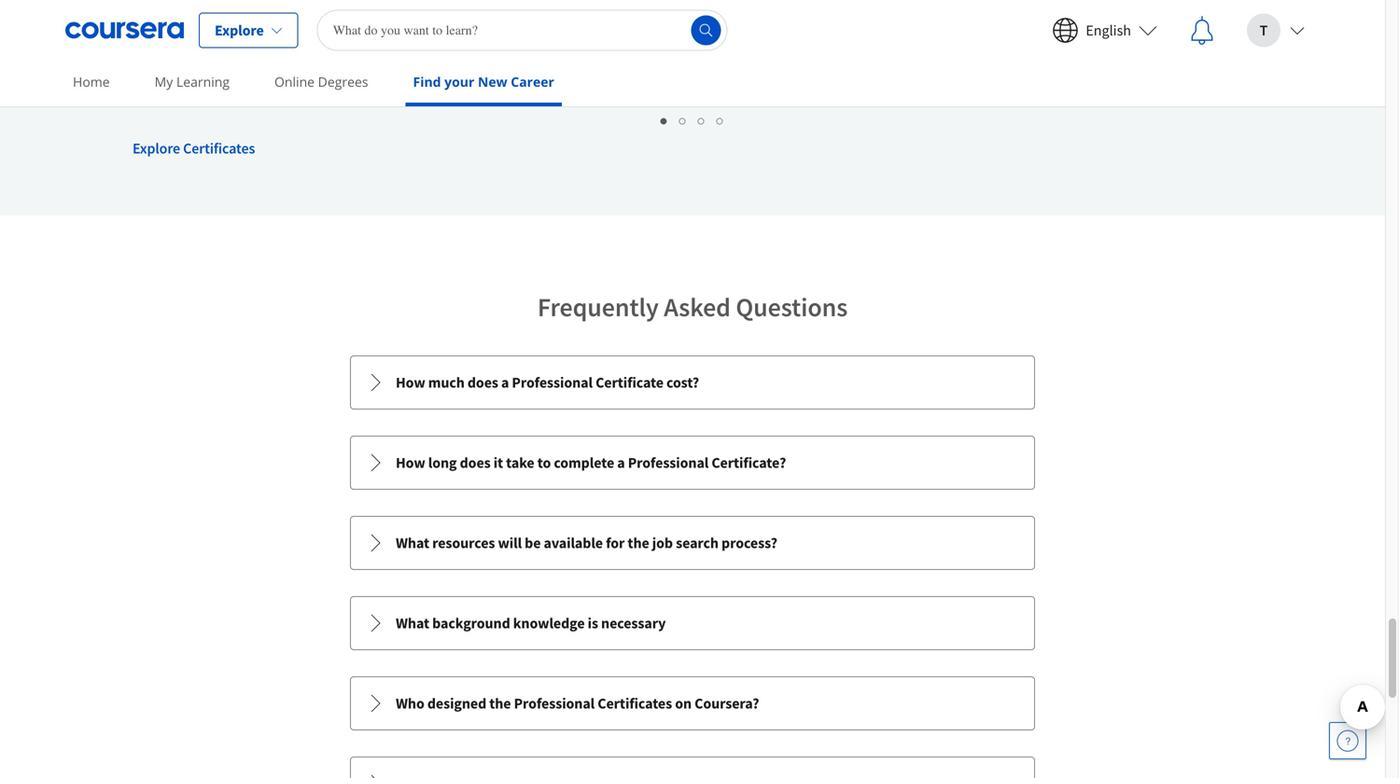 Task type: describe. For each thing, give the bounding box(es) containing it.
on
[[675, 695, 692, 713]]

1 professional certificate link from the left
[[134, 0, 385, 95]]

learning
[[176, 73, 230, 91]]

what background knowledge is necessary
[[396, 614, 666, 633]]

2 professional certificate link from the left
[[422, 0, 672, 95]]

find your new career link
[[406, 61, 562, 106]]

certificates inside dropdown button
[[598, 695, 672, 713]]

1 vertical spatial the
[[489, 695, 511, 713]]

your
[[445, 73, 475, 91]]

What do you want to learn? text field
[[317, 10, 728, 51]]

my
[[155, 73, 173, 91]]

how long does it take to complete a professional certificate? button
[[351, 437, 1034, 489]]

is
[[588, 614, 598, 633]]

3
[[698, 111, 706, 129]]

professional up job
[[628, 454, 709, 472]]

frequently
[[538, 291, 659, 323]]

0 vertical spatial the
[[628, 534, 649, 553]]

certificate down english
[[1111, 40, 1184, 57]]

professional up learning
[[157, 40, 246, 57]]

asked
[[664, 291, 731, 323]]

degrees
[[318, 73, 368, 91]]

find
[[413, 73, 441, 91]]

what for what background knowledge is necessary
[[396, 614, 429, 633]]

how for how long does it take to complete a professional certificate?
[[396, 454, 425, 472]]

it
[[494, 454, 503, 472]]

find your new career
[[413, 73, 554, 91]]

be
[[525, 534, 541, 553]]

certificate up career
[[536, 40, 609, 57]]

my learning
[[155, 73, 230, 91]]

career
[[511, 73, 554, 91]]

to
[[537, 454, 551, 472]]

3 professional certificate link from the left
[[997, 0, 1247, 95]]

explore certificates link
[[133, 90, 1253, 160]]

professional up new
[[444, 40, 533, 57]]

search
[[676, 534, 719, 553]]

how for how much does a professional certificate cost?
[[396, 373, 425, 392]]

professional down english
[[1019, 40, 1108, 57]]

what for what resources will be available for the job search process?
[[396, 534, 429, 553]]

coursera?
[[695, 695, 759, 713]]

2 professional certificate from the left
[[444, 40, 609, 57]]

coursera image
[[65, 15, 184, 45]]

frequently asked questions
[[538, 291, 848, 323]]

knowledge
[[513, 614, 585, 633]]

does for it
[[460, 454, 491, 472]]

career academy - gateway certificates carousel element
[[123, 0, 1399, 216]]

explore certificates
[[133, 139, 255, 158]]

2
[[680, 111, 687, 129]]

home link
[[65, 61, 117, 103]]

what resources will be available for the job search process? button
[[351, 517, 1034, 569]]

much
[[428, 373, 465, 392]]

who
[[396, 695, 425, 713]]

1
[[661, 111, 668, 129]]

complete
[[554, 454, 614, 472]]

4 button
[[711, 109, 730, 131]]

how much does a professional certificate cost? button
[[351, 357, 1034, 409]]

professional down the knowledge
[[514, 695, 595, 713]]

t button
[[1232, 0, 1320, 60]]

designed
[[427, 695, 487, 713]]



Task type: locate. For each thing, give the bounding box(es) containing it.
certificates left on
[[598, 695, 672, 713]]

0 vertical spatial how
[[396, 373, 425, 392]]

explore for explore
[[215, 21, 264, 40]]

who designed the professional certificates on coursera? button
[[351, 678, 1034, 730]]

does right much
[[468, 373, 498, 392]]

0 vertical spatial what
[[396, 534, 429, 553]]

0 horizontal spatial professional certificate
[[157, 40, 321, 57]]

1 vertical spatial what
[[396, 614, 429, 633]]

online degrees link
[[267, 61, 376, 103]]

background
[[432, 614, 510, 633]]

list containing 1
[[133, 109, 1253, 131]]

0 horizontal spatial explore
[[133, 139, 180, 158]]

take
[[506, 454, 535, 472]]

the
[[628, 534, 649, 553], [489, 695, 511, 713]]

the right designed
[[489, 695, 511, 713]]

help center image
[[1337, 730, 1359, 752]]

explore up learning
[[215, 21, 264, 40]]

will
[[498, 534, 522, 553]]

professional certificate down english
[[1019, 40, 1184, 57]]

2 button
[[674, 109, 693, 131]]

1 professional certificate from the left
[[157, 40, 321, 57]]

professional certificate up career
[[444, 40, 609, 57]]

certificate
[[248, 40, 321, 57], [536, 40, 609, 57], [1111, 40, 1184, 57], [596, 373, 664, 392]]

1 button
[[655, 109, 674, 131]]

english button
[[1037, 0, 1173, 60]]

does left it
[[460, 454, 491, 472]]

2 horizontal spatial professional certificate
[[1019, 40, 1184, 57]]

0 vertical spatial does
[[468, 373, 498, 392]]

explore button
[[199, 13, 298, 48]]

1 horizontal spatial certificates
[[598, 695, 672, 713]]

explore down my
[[133, 139, 180, 158]]

does for a
[[468, 373, 498, 392]]

professional certificate
[[157, 40, 321, 57], [444, 40, 609, 57], [1019, 40, 1184, 57]]

cost?
[[667, 373, 699, 392]]

does
[[468, 373, 498, 392], [460, 454, 491, 472]]

1 vertical spatial explore
[[133, 139, 180, 158]]

None search field
[[317, 10, 728, 51]]

professional certificate link
[[134, 0, 385, 95], [422, 0, 672, 95], [997, 0, 1247, 95]]

0 horizontal spatial professional certificate link
[[134, 0, 385, 95]]

what left background
[[396, 614, 429, 633]]

1 horizontal spatial explore
[[215, 21, 264, 40]]

how
[[396, 373, 425, 392], [396, 454, 425, 472]]

for
[[606, 534, 625, 553]]

certificate up online
[[248, 40, 321, 57]]

2 what from the top
[[396, 614, 429, 633]]

certificate?
[[712, 454, 786, 472]]

a right complete
[[617, 454, 625, 472]]

list
[[133, 109, 1253, 131]]

english
[[1086, 21, 1131, 40]]

0 vertical spatial a
[[501, 373, 509, 392]]

explore for explore certificates
[[133, 139, 180, 158]]

what
[[396, 534, 429, 553], [396, 614, 429, 633]]

how left the long
[[396, 454, 425, 472]]

resources
[[432, 534, 495, 553]]

1 how from the top
[[396, 373, 425, 392]]

how long does it take to complete a professional certificate?
[[396, 454, 786, 472]]

certificates down learning
[[183, 139, 255, 158]]

0 horizontal spatial a
[[501, 373, 509, 392]]

new
[[478, 73, 508, 91]]

online degrees
[[274, 73, 368, 91]]

0 horizontal spatial the
[[489, 695, 511, 713]]

certificate inside dropdown button
[[596, 373, 664, 392]]

professional up to
[[512, 373, 593, 392]]

online
[[274, 73, 315, 91]]

job
[[652, 534, 673, 553]]

1 horizontal spatial a
[[617, 454, 625, 472]]

certificates
[[183, 139, 255, 158], [598, 695, 672, 713]]

1 horizontal spatial professional certificate
[[444, 40, 609, 57]]

necessary
[[601, 614, 666, 633]]

1 vertical spatial a
[[617, 454, 625, 472]]

1 horizontal spatial the
[[628, 534, 649, 553]]

1 vertical spatial certificates
[[598, 695, 672, 713]]

3 professional certificate from the left
[[1019, 40, 1184, 57]]

the right for
[[628, 534, 649, 553]]

0 vertical spatial explore
[[215, 21, 264, 40]]

how left much
[[396, 373, 425, 392]]

1 horizontal spatial professional certificate link
[[422, 0, 672, 95]]

2 how from the top
[[396, 454, 425, 472]]

a
[[501, 373, 509, 392], [617, 454, 625, 472]]

home
[[73, 73, 110, 91]]

available
[[544, 534, 603, 553]]

a right much
[[501, 373, 509, 392]]

professional
[[157, 40, 246, 57], [444, 40, 533, 57], [1019, 40, 1108, 57], [512, 373, 593, 392], [628, 454, 709, 472], [514, 695, 595, 713]]

2 horizontal spatial professional certificate link
[[997, 0, 1247, 95]]

1 vertical spatial does
[[460, 454, 491, 472]]

questions
[[736, 291, 848, 323]]

what left "resources"
[[396, 534, 429, 553]]

long
[[428, 454, 457, 472]]

explore
[[215, 21, 264, 40], [133, 139, 180, 158]]

professional certificate up learning
[[157, 40, 321, 57]]

t
[[1260, 21, 1268, 40]]

1 what from the top
[[396, 534, 429, 553]]

3 button
[[693, 109, 711, 131]]

0 vertical spatial certificates
[[183, 139, 255, 158]]

certificate left cost?
[[596, 373, 664, 392]]

list inside the career academy - gateway certificates carousel element
[[133, 109, 1253, 131]]

how much does a professional certificate cost?
[[396, 373, 699, 392]]

explore inside popup button
[[215, 21, 264, 40]]

process?
[[722, 534, 778, 553]]

4
[[717, 111, 724, 129]]

1 vertical spatial how
[[396, 454, 425, 472]]

0 horizontal spatial certificates
[[183, 139, 255, 158]]

certificates inside 'link'
[[183, 139, 255, 158]]

my learning link
[[147, 61, 237, 103]]

who designed the professional certificates on coursera?
[[396, 695, 759, 713]]

explore inside 'link'
[[133, 139, 180, 158]]

what resources will be available for the job search process?
[[396, 534, 778, 553]]

what background knowledge is necessary button
[[351, 597, 1034, 650]]



Task type: vqa. For each thing, say whether or not it's contained in the screenshot.
what do you want to learn? text box
yes



